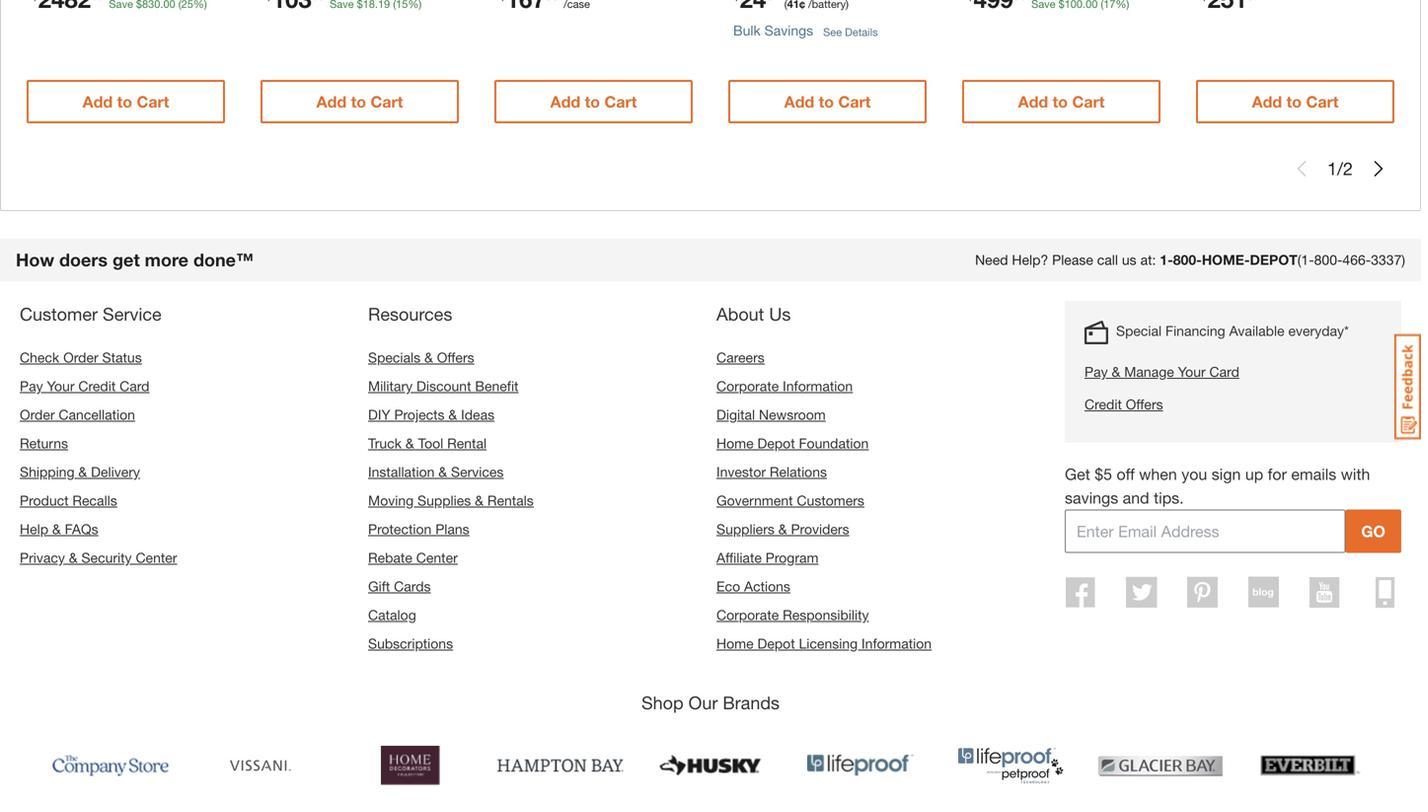 Task type: vqa. For each thing, say whether or not it's contained in the screenshot.
2nd Add to Cart from the left
yes



Task type: describe. For each thing, give the bounding box(es) containing it.
add for 5th add to cart button from right
[[316, 92, 347, 111]]

credit offers link
[[1085, 394, 1349, 415]]

home depot mobile apps image
[[1376, 577, 1395, 609]]

& for suppliers & providers
[[779, 521, 787, 538]]

4 to from the left
[[819, 92, 834, 111]]

government customers
[[717, 493, 865, 509]]

call
[[1097, 252, 1118, 268]]

about
[[717, 304, 764, 325]]

0 horizontal spatial offers
[[437, 350, 474, 366]]

home depot licensing information link
[[717, 636, 932, 652]]

home-
[[1202, 252, 1250, 268]]

3337)
[[1371, 252, 1406, 268]]

financing
[[1166, 323, 1226, 339]]

doers
[[59, 249, 108, 271]]

pay & manage your card link
[[1085, 362, 1349, 383]]

status
[[102, 350, 142, 366]]

credit offers
[[1085, 396, 1163, 413]]

licensing
[[799, 636, 858, 652]]

done™
[[193, 249, 254, 271]]

0 vertical spatial order
[[63, 350, 98, 366]]

/
[[1337, 158, 1343, 179]]

military
[[368, 378, 413, 394]]

sign
[[1212, 465, 1241, 484]]

2 to from the left
[[351, 92, 366, 111]]

vissani image
[[197, 738, 324, 794]]

cards
[[394, 579, 431, 595]]

subscriptions
[[368, 636, 453, 652]]

pay your credit card link
[[20, 378, 149, 394]]

specials & offers link
[[368, 350, 474, 366]]

need
[[975, 252, 1008, 268]]

2
[[1343, 158, 1353, 179]]

please
[[1052, 252, 1093, 268]]

1 to from the left
[[117, 92, 132, 111]]

& for shipping & delivery
[[78, 464, 87, 480]]

corporate information link
[[717, 378, 853, 394]]

add to cart for 5th add to cart button from right
[[316, 92, 403, 111]]

protection plans link
[[368, 521, 470, 538]]

supplies
[[418, 493, 471, 509]]

next slide image
[[1371, 161, 1387, 177]]

providers
[[791, 521, 849, 538]]

truck & tool rental
[[368, 435, 487, 452]]

suppliers
[[717, 521, 775, 538]]

3 add to cart button from the left
[[494, 80, 693, 123]]

delivery
[[91, 464, 140, 480]]

privacy
[[20, 550, 65, 566]]

corporate responsibility link
[[717, 607, 869, 623]]

shop
[[642, 693, 684, 714]]

government
[[717, 493, 793, 509]]

home depot on facebook image
[[1066, 577, 1096, 609]]

home depot on youtube image
[[1309, 577, 1340, 609]]

resources
[[368, 304, 452, 325]]

cancellation
[[59, 407, 135, 423]]

1 vertical spatial credit
[[1085, 396, 1122, 413]]

relations
[[770, 464, 827, 480]]

foundation
[[799, 435, 869, 452]]

1 vertical spatial offers
[[1126, 396, 1163, 413]]

privacy & security center
[[20, 550, 177, 566]]

check order status
[[20, 350, 142, 366]]

help?
[[1012, 252, 1048, 268]]

add to cart for fourth add to cart button
[[784, 92, 871, 111]]

1 vertical spatial order
[[20, 407, 55, 423]]

2 add to cart button from the left
[[261, 80, 459, 123]]

responsibility
[[783, 607, 869, 623]]

home depot on twitter image
[[1126, 577, 1157, 609]]

4 cart from the left
[[838, 92, 871, 111]]

add to cart for 1st add to cart button from the left
[[83, 92, 169, 111]]

government customers link
[[717, 493, 865, 509]]

off
[[1117, 465, 1135, 484]]

brands
[[723, 693, 780, 714]]

truck & tool rental link
[[368, 435, 487, 452]]

you
[[1182, 465, 1207, 484]]

0 horizontal spatial credit
[[78, 378, 116, 394]]

installation
[[368, 464, 435, 480]]

order cancellation
[[20, 407, 135, 423]]

investor relations link
[[717, 464, 827, 480]]

eco actions link
[[717, 579, 791, 595]]

eco
[[717, 579, 740, 595]]

1
[[1328, 158, 1337, 179]]

1 horizontal spatial card
[[1210, 364, 1240, 380]]

diy projects & ideas link
[[368, 407, 495, 423]]

1 cart from the left
[[137, 92, 169, 111]]

installation & services
[[368, 464, 504, 480]]

eco actions
[[717, 579, 791, 595]]

special
[[1116, 323, 1162, 339]]

help & faqs link
[[20, 521, 98, 538]]

home for home depot licensing information
[[717, 636, 754, 652]]

protection
[[368, 521, 432, 538]]

5 add to cart button from the left
[[962, 80, 1161, 123]]

gift cards
[[368, 579, 431, 595]]

discount
[[417, 378, 471, 394]]

add for 1st add to cart button from the left
[[83, 92, 113, 111]]

catalog
[[368, 607, 416, 623]]

feedback link image
[[1395, 334, 1421, 440]]

depot for licensing
[[758, 636, 795, 652]]

how
[[16, 249, 54, 271]]

privacy & security center link
[[20, 550, 177, 566]]

lifeproof flooring image
[[798, 738, 924, 794]]

projects
[[394, 407, 445, 423]]

6 add to cart button from the left
[[1196, 80, 1395, 123]]

1 / 2
[[1328, 158, 1353, 179]]

our
[[689, 693, 718, 714]]

shop our brands
[[642, 693, 780, 714]]

0 horizontal spatial card
[[120, 378, 149, 394]]

pay for pay your credit card
[[20, 378, 43, 394]]

hampton bay image
[[497, 738, 624, 794]]

suppliers & providers
[[717, 521, 849, 538]]

get
[[1065, 465, 1090, 484]]

home for home depot foundation
[[717, 435, 754, 452]]



Task type: locate. For each thing, give the bounding box(es) containing it.
0 vertical spatial offers
[[437, 350, 474, 366]]

everyday*
[[1289, 323, 1349, 339]]

add to cart for second add to cart button from right
[[1018, 92, 1105, 111]]

pay & manage your card
[[1085, 364, 1240, 380]]

pay up credit offers
[[1085, 364, 1108, 380]]

offers down the manage
[[1126, 396, 1163, 413]]

800- right depot
[[1314, 252, 1343, 268]]

home down eco
[[717, 636, 754, 652]]

service
[[103, 304, 162, 325]]

newsroom
[[759, 407, 826, 423]]

center
[[136, 550, 177, 566], [416, 550, 458, 566]]

your up order cancellation link
[[47, 378, 75, 394]]

5 add from the left
[[1018, 92, 1048, 111]]

add to cart for sixth add to cart button from the left
[[1252, 92, 1339, 111]]

home decorators collection image
[[347, 738, 474, 794]]

home depot foundation link
[[717, 435, 869, 452]]

add for fourth add to cart button
[[784, 92, 814, 111]]

military discount benefit link
[[368, 378, 519, 394]]

diy projects & ideas
[[368, 407, 495, 423]]

about us
[[717, 304, 791, 325]]

1 add to cart from the left
[[83, 92, 169, 111]]

466-
[[1343, 252, 1371, 268]]

pay for pay & manage your card
[[1085, 364, 1108, 380]]

0 horizontal spatial center
[[136, 550, 177, 566]]

2 corporate from the top
[[717, 607, 779, 623]]

1 horizontal spatial 800-
[[1314, 252, 1343, 268]]

rebate center link
[[368, 550, 458, 566]]

5 add to cart from the left
[[1018, 92, 1105, 111]]

add to cart for third add to cart button from left
[[550, 92, 637, 111]]

at:
[[1141, 252, 1156, 268]]

0 horizontal spatial your
[[47, 378, 75, 394]]

gift cards link
[[368, 579, 431, 595]]

check
[[20, 350, 59, 366]]

& for installation & services
[[439, 464, 447, 480]]

0 vertical spatial home
[[717, 435, 754, 452]]

need help? please call us at: 1-800-home-depot (1-800-466-3337)
[[975, 252, 1406, 268]]

customer service
[[20, 304, 162, 325]]

information up newsroom
[[783, 378, 853, 394]]

0 horizontal spatial pay
[[20, 378, 43, 394]]

corporate information
[[717, 378, 853, 394]]

affiliate program link
[[717, 550, 819, 566]]

0 vertical spatial information
[[783, 378, 853, 394]]

your down financing on the right
[[1178, 364, 1206, 380]]

0 horizontal spatial information
[[783, 378, 853, 394]]

0 vertical spatial credit
[[78, 378, 116, 394]]

1 horizontal spatial credit
[[1085, 396, 1122, 413]]

2 800- from the left
[[1314, 252, 1343, 268]]

order up pay your credit card
[[63, 350, 98, 366]]

savings
[[765, 22, 813, 39]]

investor relations
[[717, 464, 827, 480]]

3 add to cart from the left
[[550, 92, 637, 111]]

1 vertical spatial home
[[717, 636, 754, 652]]

(1-
[[1298, 252, 1314, 268]]

& up recalls
[[78, 464, 87, 480]]

installation & services link
[[368, 464, 504, 480]]

& left the manage
[[1112, 364, 1121, 380]]

when
[[1139, 465, 1177, 484]]

get
[[113, 249, 140, 271]]

1 horizontal spatial your
[[1178, 364, 1206, 380]]

returns
[[20, 435, 68, 452]]

order up returns link
[[20, 407, 55, 423]]

home
[[717, 435, 754, 452], [717, 636, 754, 652]]

Enter Email Address text field
[[1065, 510, 1346, 553]]

& for privacy & security center
[[69, 550, 78, 566]]

product recalls
[[20, 493, 117, 509]]

tips.
[[1154, 489, 1184, 507]]

get $5 off when you sign up for emails with savings and tips.
[[1065, 465, 1370, 507]]

rebate
[[368, 550, 412, 566]]

rental
[[447, 435, 487, 452]]

credit down the pay & manage your card
[[1085, 396, 1122, 413]]

1 vertical spatial depot
[[758, 636, 795, 652]]

center down plans
[[416, 550, 458, 566]]

0 vertical spatial depot
[[758, 435, 795, 452]]

add to cart button
[[27, 80, 225, 123], [261, 80, 459, 123], [494, 80, 693, 123], [728, 80, 927, 123], [962, 80, 1161, 123], [1196, 80, 1395, 123]]

0 horizontal spatial order
[[20, 407, 55, 423]]

2 cart from the left
[[371, 92, 403, 111]]

affiliate
[[717, 550, 762, 566]]

card down status
[[120, 378, 149, 394]]

offers up discount
[[437, 350, 474, 366]]

6 cart from the left
[[1306, 92, 1339, 111]]

2 depot from the top
[[758, 636, 795, 652]]

plans
[[435, 521, 470, 538]]

& left ideas
[[449, 407, 457, 423]]

truck
[[368, 435, 402, 452]]

1 add to cart button from the left
[[27, 80, 225, 123]]

digital
[[717, 407, 755, 423]]

1 center from the left
[[136, 550, 177, 566]]

6 add from the left
[[1252, 92, 1282, 111]]

1 800- from the left
[[1173, 252, 1202, 268]]

program
[[766, 550, 819, 566]]

bulk
[[733, 22, 761, 39]]

savings
[[1065, 489, 1119, 507]]

go button
[[1346, 510, 1402, 553]]

800-
[[1173, 252, 1202, 268], [1314, 252, 1343, 268]]

with
[[1341, 465, 1370, 484]]

product recalls link
[[20, 493, 117, 509]]

corporate for corporate information
[[717, 378, 779, 394]]

3 add from the left
[[550, 92, 581, 111]]

shipping
[[20, 464, 75, 480]]

4 add to cart from the left
[[784, 92, 871, 111]]

the company store image
[[47, 738, 174, 794]]

home depot licensing information
[[717, 636, 932, 652]]

security
[[81, 550, 132, 566]]

& for help & faqs
[[52, 521, 61, 538]]

shipping & delivery
[[20, 464, 140, 480]]

rebate center
[[368, 550, 458, 566]]

home depot on pinterest image
[[1187, 577, 1218, 609]]

diy
[[368, 407, 390, 423]]

add to cart
[[83, 92, 169, 111], [316, 92, 403, 111], [550, 92, 637, 111], [784, 92, 871, 111], [1018, 92, 1105, 111], [1252, 92, 1339, 111]]

pay
[[1085, 364, 1108, 380], [20, 378, 43, 394]]

1 horizontal spatial order
[[63, 350, 98, 366]]

this is the first slide image
[[1294, 161, 1310, 177]]

800- right at:
[[1173, 252, 1202, 268]]

1 vertical spatial corporate
[[717, 607, 779, 623]]

4 add from the left
[[784, 92, 814, 111]]

product
[[20, 493, 69, 509]]

5 cart from the left
[[1072, 92, 1105, 111]]

cart
[[137, 92, 169, 111], [371, 92, 403, 111], [605, 92, 637, 111], [838, 92, 871, 111], [1072, 92, 1105, 111], [1306, 92, 1339, 111]]

moving supplies & rentals
[[368, 493, 534, 509]]

1 horizontal spatial pay
[[1085, 364, 1108, 380]]

& for specials & offers
[[424, 350, 433, 366]]

home depot blog image
[[1248, 577, 1279, 609]]

pay down check
[[20, 378, 43, 394]]

& up supplies
[[439, 464, 447, 480]]

6 to from the left
[[1287, 92, 1302, 111]]

customer
[[20, 304, 98, 325]]

corporate for corporate responsibility
[[717, 607, 779, 623]]

shipping & delivery link
[[20, 464, 140, 480]]

2 home from the top
[[717, 636, 754, 652]]

2 add from the left
[[316, 92, 347, 111]]

3 to from the left
[[585, 92, 600, 111]]

for
[[1268, 465, 1287, 484]]

order cancellation link
[[20, 407, 135, 423]]

add for sixth add to cart button from the left
[[1252, 92, 1282, 111]]

specials & offers
[[368, 350, 474, 366]]

2 center from the left
[[416, 550, 458, 566]]

1 horizontal spatial information
[[862, 636, 932, 652]]

depot up investor relations link in the bottom right of the page
[[758, 435, 795, 452]]

& down services
[[475, 493, 484, 509]]

up
[[1245, 465, 1264, 484]]

corporate down careers link
[[717, 378, 779, 394]]

0 vertical spatial corporate
[[717, 378, 779, 394]]

returns link
[[20, 435, 68, 452]]

home depot foundation
[[717, 435, 869, 452]]

digital newsroom
[[717, 407, 826, 423]]

to
[[117, 92, 132, 111], [351, 92, 366, 111], [585, 92, 600, 111], [819, 92, 834, 111], [1053, 92, 1068, 111], [1287, 92, 1302, 111]]

1 horizontal spatial offers
[[1126, 396, 1163, 413]]

2 add to cart from the left
[[316, 92, 403, 111]]

details
[[845, 26, 878, 39]]

depot down the corporate responsibility 'link' on the bottom right of page
[[758, 636, 795, 652]]

glacier bay image
[[1098, 738, 1224, 794]]

lifeproof with petproof technology carpet image
[[948, 738, 1074, 794]]

rentals
[[487, 493, 534, 509]]

moving
[[368, 493, 414, 509]]

actions
[[744, 579, 791, 595]]

corporate down eco actions
[[717, 607, 779, 623]]

1 vertical spatial information
[[862, 636, 932, 652]]

3 cart from the left
[[605, 92, 637, 111]]

& up military discount benefit link in the left top of the page
[[424, 350, 433, 366]]

credit up cancellation
[[78, 378, 116, 394]]

help
[[20, 521, 48, 538]]

see details button
[[823, 14, 878, 50]]

& down government customers "link"
[[779, 521, 787, 538]]

0 horizontal spatial 800-
[[1173, 252, 1202, 268]]

corporate responsibility
[[717, 607, 869, 623]]

4 add to cart button from the left
[[728, 80, 927, 123]]

1 add from the left
[[83, 92, 113, 111]]

& left tool
[[406, 435, 414, 452]]

1 corporate from the top
[[717, 378, 779, 394]]

1 horizontal spatial center
[[416, 550, 458, 566]]

1 depot from the top
[[758, 435, 795, 452]]

go
[[1362, 522, 1386, 541]]

5 to from the left
[[1053, 92, 1068, 111]]

1 home from the top
[[717, 435, 754, 452]]

everbilt image
[[1248, 738, 1374, 794]]

& right help at the left of the page
[[52, 521, 61, 538]]

depot
[[1250, 252, 1298, 268]]

card up credit offers link
[[1210, 364, 1240, 380]]

$5
[[1095, 465, 1112, 484]]

husky image
[[647, 738, 774, 794]]

& for pay & manage your card
[[1112, 364, 1121, 380]]

center right security
[[136, 550, 177, 566]]

6 add to cart from the left
[[1252, 92, 1339, 111]]

home down the digital at the bottom
[[717, 435, 754, 452]]

add for second add to cart button from right
[[1018, 92, 1048, 111]]

depot for foundation
[[758, 435, 795, 452]]

& down faqs
[[69, 550, 78, 566]]

information
[[783, 378, 853, 394], [862, 636, 932, 652]]

add for third add to cart button from left
[[550, 92, 581, 111]]

& for truck & tool rental
[[406, 435, 414, 452]]

information right the licensing
[[862, 636, 932, 652]]

bulk savings button
[[733, 11, 813, 50]]



